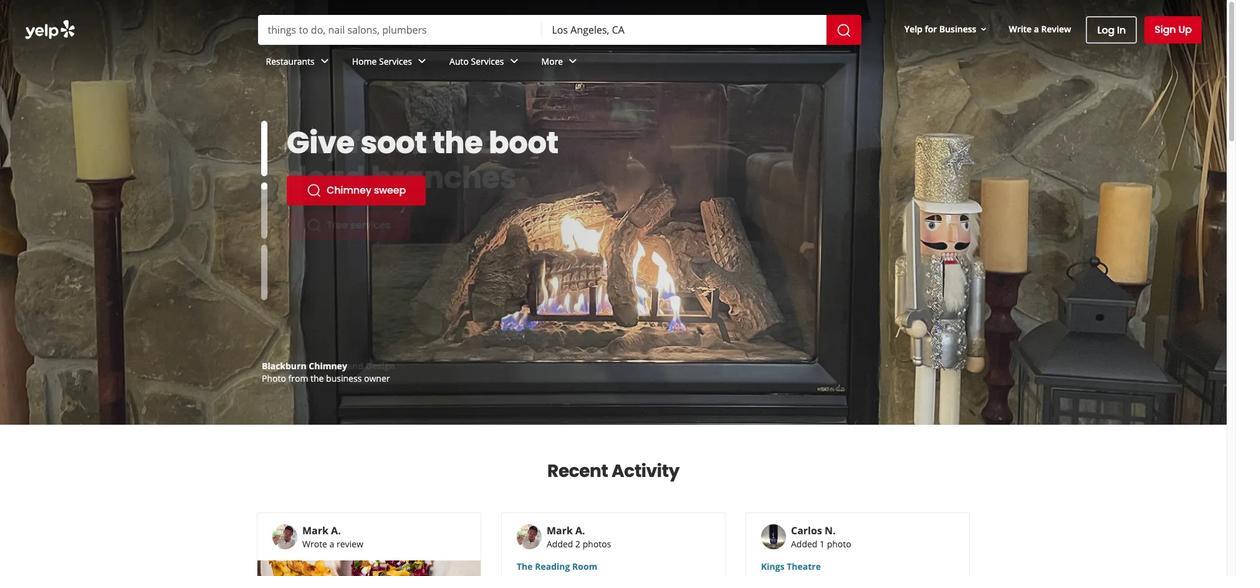 Task type: describe. For each thing, give the bounding box(es) containing it.
photo of mark a. image for mark a. wrote a review
[[273, 525, 298, 550]]

landscape
[[299, 361, 345, 372]]

restaurants link
[[256, 45, 342, 81]]

say farewell to dead branches
[[287, 122, 517, 199]]

blackburn
[[262, 361, 307, 372]]

24 chevron down v2 image for auto services
[[507, 54, 522, 69]]

added for mark
[[547, 539, 574, 551]]

for
[[925, 23, 938, 35]]

24 chevron down v2 image for restaurants
[[317, 54, 332, 69]]

1
[[820, 539, 825, 551]]

branches
[[371, 157, 517, 199]]

review
[[1042, 23, 1072, 35]]

recent activity
[[548, 460, 680, 484]]

write a review link
[[1005, 18, 1077, 40]]

the reading room link
[[517, 561, 710, 574]]

to
[[478, 122, 509, 164]]

give
[[287, 122, 355, 164]]

0 vertical spatial the
[[433, 122, 483, 164]]

turftim landscape and design photo by tim m.
[[262, 361, 395, 385]]

services
[[351, 218, 391, 233]]

tim
[[301, 373, 317, 385]]

search image
[[837, 23, 852, 38]]

write
[[1010, 23, 1032, 35]]

home services
[[352, 55, 412, 67]]

activity
[[612, 460, 680, 484]]

turftim
[[262, 361, 296, 372]]

give soot the boot
[[287, 122, 559, 164]]

mark a. link for mark a. wrote a review
[[303, 525, 341, 538]]

log in link
[[1087, 16, 1138, 44]]

mark for mark a. wrote a review
[[303, 525, 329, 538]]

mark a. wrote a review
[[303, 525, 364, 551]]

turftim landscape and design link
[[262, 361, 395, 372]]

business categories element
[[256, 45, 1203, 81]]

24 search v2 image for say farewell to dead branches
[[307, 218, 322, 233]]

home services link
[[342, 45, 440, 81]]

none field find
[[268, 23, 532, 37]]

tree
[[327, 218, 348, 233]]

tree services link
[[287, 211, 411, 241]]

m.
[[319, 373, 330, 385]]

yelp for business button
[[900, 18, 995, 40]]

0 vertical spatial chimney
[[327, 183, 372, 198]]

none search field containing sign up
[[0, 0, 1228, 81]]

tree services
[[327, 218, 391, 233]]

farewell
[[350, 122, 472, 164]]

theatre
[[787, 561, 821, 573]]

sign up link
[[1145, 16, 1203, 44]]

services for home services
[[379, 55, 412, 67]]

mark a. added 2 photos
[[547, 525, 612, 551]]

kings theatre
[[762, 561, 821, 573]]

select slide image
[[261, 121, 268, 177]]

auto services
[[450, 55, 504, 67]]

in
[[1118, 23, 1127, 37]]

mark a. link for mark a. added 2 photos
[[547, 525, 586, 538]]

write a review
[[1010, 23, 1072, 35]]

photo of mark a. image for mark a. added 2 photos
[[517, 525, 542, 550]]

a. for mark a. added 2 photos
[[576, 525, 586, 538]]

blackburn chimney photo from the business owner
[[262, 361, 390, 385]]

log in
[[1098, 23, 1127, 37]]

photo
[[828, 539, 852, 551]]

sweep
[[374, 183, 406, 198]]

none search field inside search box
[[258, 15, 864, 45]]

more link
[[532, 45, 591, 81]]



Task type: locate. For each thing, give the bounding box(es) containing it.
chimney up m.
[[309, 361, 347, 372]]

0 horizontal spatial a
[[330, 539, 335, 551]]

added left 2
[[547, 539, 574, 551]]

24 search v2 image down say
[[307, 183, 322, 198]]

sign
[[1155, 22, 1177, 37]]

carlos n. added 1 photo
[[792, 525, 852, 551]]

dead
[[287, 157, 365, 199]]

1 horizontal spatial none field
[[552, 23, 817, 37]]

1 horizontal spatial photo of mark a. image
[[517, 525, 542, 550]]

and
[[347, 361, 364, 372]]

photo of carlos n. image
[[762, 525, 787, 550]]

24 chevron down v2 image
[[317, 54, 332, 69], [415, 54, 430, 69], [507, 54, 522, 69]]

0 vertical spatial 24 search v2 image
[[307, 183, 322, 198]]

home
[[352, 55, 377, 67]]

auto services link
[[440, 45, 532, 81]]

2 services from the left
[[471, 55, 504, 67]]

1 photo of mark a. image from the left
[[273, 525, 298, 550]]

mark inside "mark a. added 2 photos"
[[547, 525, 573, 538]]

1 vertical spatial chimney
[[309, 361, 347, 372]]

24 search v2 image left tree
[[307, 218, 322, 233]]

soot
[[361, 122, 427, 164]]

2 24 search v2 image from the top
[[307, 218, 322, 233]]

business
[[326, 373, 362, 385]]

photos
[[583, 539, 612, 551]]

a
[[1035, 23, 1040, 35], [330, 539, 335, 551]]

mark up the reading room at the left bottom
[[547, 525, 573, 538]]

business
[[940, 23, 977, 35]]

1 a. from the left
[[331, 525, 341, 538]]

kings
[[762, 561, 785, 573]]

None search field
[[258, 15, 864, 45]]

photo
[[262, 373, 286, 385], [262, 373, 286, 385]]

0 horizontal spatial services
[[379, 55, 412, 67]]

1 horizontal spatial added
[[792, 539, 818, 551]]

1 mark from the left
[[303, 525, 329, 538]]

2 mark from the left
[[547, 525, 573, 538]]

24 chevron down v2 image inside 'auto services' link
[[507, 54, 522, 69]]

0 horizontal spatial the
[[311, 373, 324, 385]]

explore banner section banner
[[0, 0, 1228, 425]]

0 horizontal spatial 24 chevron down v2 image
[[317, 54, 332, 69]]

a. inside "mark a. added 2 photos"
[[576, 525, 586, 538]]

photo inside turftim landscape and design photo by tim m.
[[262, 373, 286, 385]]

1 horizontal spatial mark a. link
[[547, 525, 586, 538]]

blackburn chimney link
[[262, 361, 347, 372]]

1 horizontal spatial mark
[[547, 525, 573, 538]]

services right home
[[379, 55, 412, 67]]

24 chevron down v2 image right auto services
[[507, 54, 522, 69]]

a. up 2
[[576, 525, 586, 538]]

mark
[[303, 525, 329, 538], [547, 525, 573, 538]]

24 search v2 image inside tree services 'link'
[[307, 218, 322, 233]]

added inside "mark a. added 2 photos"
[[547, 539, 574, 551]]

24 chevron down v2 image for home services
[[415, 54, 430, 69]]

restaurants
[[266, 55, 315, 67]]

a right write
[[1035, 23, 1040, 35]]

2
[[576, 539, 581, 551]]

mark up wrote
[[303, 525, 329, 538]]

Find text field
[[268, 23, 532, 37]]

none field up home services link
[[268, 23, 532, 37]]

none field near
[[552, 23, 817, 37]]

from
[[288, 373, 308, 385]]

added down carlos
[[792, 539, 818, 551]]

0 horizontal spatial a.
[[331, 525, 341, 538]]

yelp for business
[[905, 23, 977, 35]]

a right wrote
[[330, 539, 335, 551]]

1 services from the left
[[379, 55, 412, 67]]

1 horizontal spatial services
[[471, 55, 504, 67]]

0 horizontal spatial mark a. link
[[303, 525, 341, 538]]

reading
[[535, 561, 570, 573]]

16 chevron down v2 image
[[980, 24, 990, 34]]

services
[[379, 55, 412, 67], [471, 55, 504, 67]]

0 horizontal spatial none field
[[268, 23, 532, 37]]

Near text field
[[552, 23, 817, 37]]

1 vertical spatial a
[[330, 539, 335, 551]]

2 mark a. link from the left
[[547, 525, 586, 538]]

2 photo of mark a. image from the left
[[517, 525, 542, 550]]

a inside write a review link
[[1035, 23, 1040, 35]]

n.
[[825, 525, 836, 538]]

1 horizontal spatial a
[[1035, 23, 1040, 35]]

a.
[[331, 525, 341, 538], [576, 525, 586, 538]]

review
[[337, 539, 364, 551]]

log
[[1098, 23, 1115, 37]]

1 mark a. link from the left
[[303, 525, 341, 538]]

photo of mark a. image
[[273, 525, 298, 550], [517, 525, 542, 550]]

chimney inside blackburn chimney photo from the business owner
[[309, 361, 347, 372]]

2 a. from the left
[[576, 525, 586, 538]]

carlos n. link
[[792, 525, 836, 538]]

photo of mark a. image up the
[[517, 525, 542, 550]]

24 chevron down v2 image
[[566, 54, 581, 69]]

say
[[287, 122, 344, 164]]

services right the 'auto'
[[471, 55, 504, 67]]

24 chevron down v2 image left the 'auto'
[[415, 54, 430, 69]]

owner
[[364, 373, 390, 385]]

more
[[542, 55, 563, 67]]

services for auto services
[[471, 55, 504, 67]]

2 added from the left
[[792, 539, 818, 551]]

mark a. link
[[303, 525, 341, 538], [547, 525, 586, 538]]

photo inside blackburn chimney photo from the business owner
[[262, 373, 286, 385]]

a. for mark a. wrote a review
[[331, 525, 341, 538]]

24 chevron down v2 image right restaurants
[[317, 54, 332, 69]]

kings theatre link
[[762, 561, 955, 574]]

yelp
[[905, 23, 923, 35]]

added for carlos
[[792, 539, 818, 551]]

a. inside the "mark a. wrote a review"
[[331, 525, 341, 538]]

tim m. link
[[301, 373, 330, 385]]

1 horizontal spatial 24 chevron down v2 image
[[415, 54, 430, 69]]

1 added from the left
[[547, 539, 574, 551]]

0 horizontal spatial mark
[[303, 525, 329, 538]]

0 horizontal spatial photo of mark a. image
[[273, 525, 298, 550]]

0 vertical spatial a
[[1035, 23, 1040, 35]]

recent
[[548, 460, 609, 484]]

24 chevron down v2 image inside home services link
[[415, 54, 430, 69]]

mark for mark a. added 2 photos
[[547, 525, 573, 538]]

3 24 chevron down v2 image from the left
[[507, 54, 522, 69]]

2 none field from the left
[[552, 23, 817, 37]]

1 horizontal spatial the
[[433, 122, 483, 164]]

room
[[573, 561, 598, 573]]

photo of mark a. image left wrote
[[273, 525, 298, 550]]

a. up review in the bottom left of the page
[[331, 525, 341, 538]]

24 chevron down v2 image inside restaurants link
[[317, 54, 332, 69]]

added
[[547, 539, 574, 551], [792, 539, 818, 551]]

mark a. link up wrote
[[303, 525, 341, 538]]

1 24 chevron down v2 image from the left
[[317, 54, 332, 69]]

24 search v2 image
[[307, 183, 322, 198], [307, 218, 322, 233]]

2 24 chevron down v2 image from the left
[[415, 54, 430, 69]]

24 search v2 image inside chimney sweep link
[[307, 183, 322, 198]]

added inside carlos n. added 1 photo
[[792, 539, 818, 551]]

chimney sweep link
[[287, 176, 426, 206]]

mark inside the "mark a. wrote a review"
[[303, 525, 329, 538]]

wrote
[[303, 539, 327, 551]]

1 horizontal spatial a.
[[576, 525, 586, 538]]

2 horizontal spatial 24 chevron down v2 image
[[507, 54, 522, 69]]

the
[[517, 561, 533, 573]]

1 24 search v2 image from the top
[[307, 183, 322, 198]]

None field
[[268, 23, 532, 37], [552, 23, 817, 37]]

the inside blackburn chimney photo from the business owner
[[311, 373, 324, 385]]

0 horizontal spatial added
[[547, 539, 574, 551]]

carlos
[[792, 525, 823, 538]]

auto
[[450, 55, 469, 67]]

a inside the "mark a. wrote a review"
[[330, 539, 335, 551]]

1 vertical spatial the
[[311, 373, 324, 385]]

none field up business categories element
[[552, 23, 817, 37]]

1 none field from the left
[[268, 23, 532, 37]]

1 vertical spatial 24 search v2 image
[[307, 218, 322, 233]]

24 search v2 image for give soot the boot
[[307, 183, 322, 198]]

None search field
[[0, 0, 1228, 81]]

chimney
[[327, 183, 372, 198], [309, 361, 347, 372]]

chimney up tree services 'link'
[[327, 183, 372, 198]]

sign up
[[1155, 22, 1193, 37]]

design
[[366, 361, 395, 372]]

explore recent activity section section
[[247, 426, 981, 577]]

mark a. link up 2
[[547, 525, 586, 538]]

the
[[433, 122, 483, 164], [311, 373, 324, 385]]

the reading room
[[517, 561, 598, 573]]

up
[[1179, 22, 1193, 37]]

by
[[288, 373, 298, 385]]

chimney sweep
[[327, 183, 406, 198]]

boot
[[489, 122, 559, 164]]



Task type: vqa. For each thing, say whether or not it's contained in the screenshot.
2nd Photo of Mark A. from left
yes



